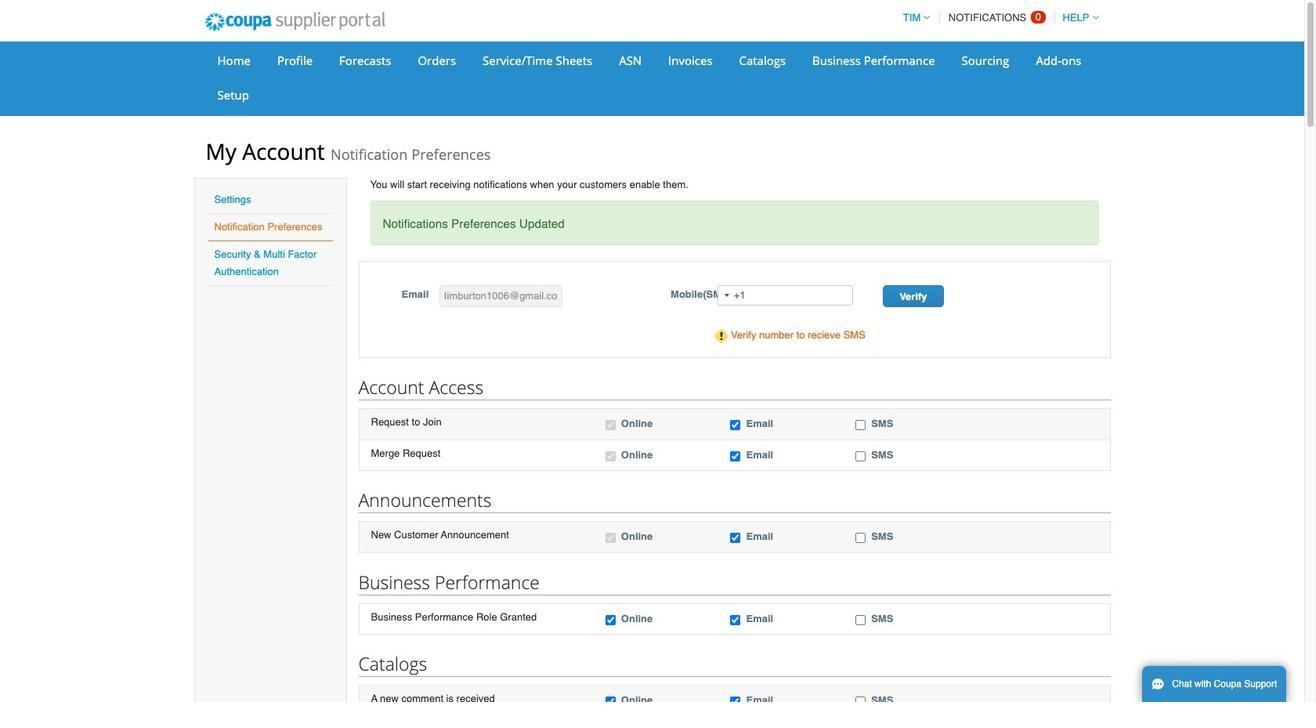 Task type: describe. For each thing, give the bounding box(es) containing it.
+1 201-555-0123 text field
[[718, 286, 853, 306]]

coupa supplier portal image
[[194, 2, 396, 42]]



Task type: vqa. For each thing, say whether or not it's contained in the screenshot.
the Tim LINK
no



Task type: locate. For each thing, give the bounding box(es) containing it.
None checkbox
[[856, 420, 866, 430], [606, 533, 616, 543], [856, 533, 866, 543], [606, 615, 616, 625], [606, 697, 616, 702], [731, 697, 741, 702], [856, 697, 866, 702], [856, 420, 866, 430], [606, 533, 616, 543], [856, 533, 866, 543], [606, 615, 616, 625], [606, 697, 616, 702], [731, 697, 741, 702], [856, 697, 866, 702]]

navigation
[[896, 2, 1099, 33]]

None text field
[[440, 286, 563, 308]]

Telephone country code field
[[719, 286, 734, 305]]

None checkbox
[[606, 420, 616, 430], [731, 420, 741, 430], [606, 451, 616, 461], [731, 451, 741, 461], [856, 451, 866, 461], [731, 533, 741, 543], [731, 615, 741, 625], [856, 615, 866, 625], [606, 420, 616, 430], [731, 420, 741, 430], [606, 451, 616, 461], [731, 451, 741, 461], [856, 451, 866, 461], [731, 533, 741, 543], [731, 615, 741, 625], [856, 615, 866, 625]]

telephone country code image
[[725, 294, 729, 297]]



